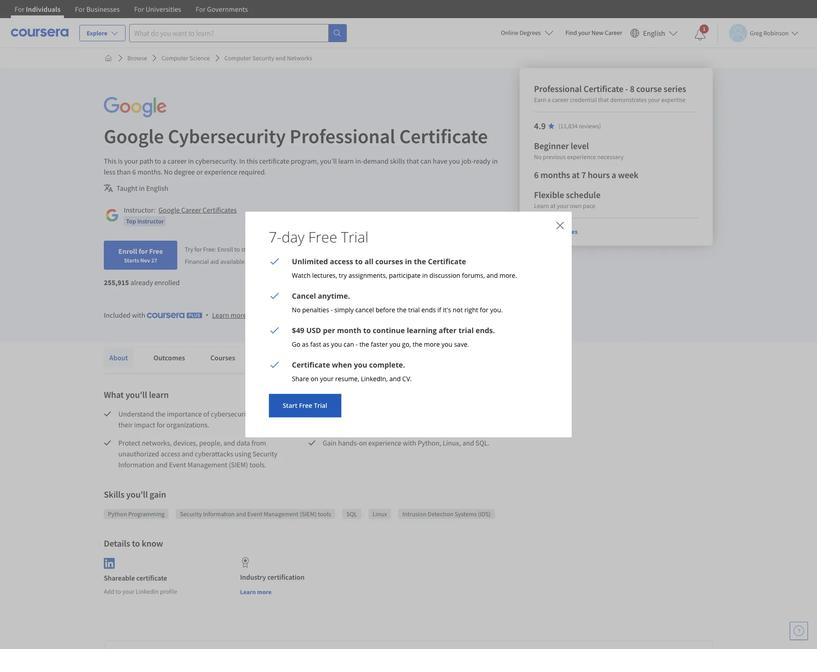 Task type: describe. For each thing, give the bounding box(es) containing it.
not
[[453, 306, 463, 314]]

learn inside • learn more
[[212, 311, 229, 320]]

it's
[[443, 306, 452, 314]]

learn more
[[240, 588, 272, 596]]

networks
[[287, 54, 312, 62]]

gain
[[150, 489, 166, 500]]

your inside try for free: enroll to start your 7-day full access free trial financial aid available
[[255, 245, 267, 254]]

255,915 already enrolled
[[104, 278, 180, 287]]

security information and event management (siem) tools
[[180, 510, 331, 518]]

your right find
[[579, 29, 591, 37]]

shareable
[[104, 574, 135, 583]]

find
[[566, 29, 577, 37]]

tools
[[318, 510, 331, 518]]

career inside this is your path to a career in cybersecurity. in this certificate program, you'll learn in-demand skills that can have you job-ready in less than 6 months. no degree or experience required.
[[168, 156, 187, 166]]

browse
[[127, 54, 147, 62]]

start free trial status
[[269, 394, 548, 418]]

computer security and networks
[[225, 54, 312, 62]]

all inside unlimited access to all courses in the certificate watch lectures, try assignments, participate in discussion forums, and more.
[[365, 257, 374, 267]]

information inside the protect networks, devices, people, and data from unauthorized access and cyberattacks using security information and event management (siem) tools.
[[118, 460, 154, 469]]

you'll for skills
[[126, 489, 148, 500]]

learn more link
[[212, 310, 247, 321]]

you down the after
[[442, 340, 453, 349]]

1 horizontal spatial information
[[203, 510, 235, 518]]

financial aid available button
[[185, 258, 245, 266]]

less
[[104, 167, 115, 176]]

coursera plus image
[[147, 313, 202, 318]]

the right go,
[[413, 340, 423, 349]]

computer security and networks link
[[221, 50, 316, 66]]

professional inside professional certificate - 8 course series earn a career credential that demonstrates your expertise
[[534, 83, 582, 94]]

your inside this is your path to a career in cybersecurity. in this certificate program, you'll learn in-demand skills that can have you job-ready in less than 6 months. no degree or experience required.
[[124, 156, 138, 166]]

included
[[104, 311, 131, 320]]

1 vertical spatial management
[[264, 510, 299, 518]]

a for this is your path to a career in cybersecurity. in this certificate program, you'll learn in-demand skills that can have you job-ready in less than 6 months. no degree or experience required.
[[163, 156, 166, 166]]

is
[[118, 156, 123, 166]]

for inside understand the importance of cybersecurity practices and their impact for organizations.
[[157, 420, 165, 430]]

assignments,
[[349, 271, 388, 280]]

techniques
[[331, 420, 365, 430]]

no inside this is your path to a career in cybersecurity. in this certificate program, you'll learn in-demand skills that can have you job-ready in less than 6 months. no degree or experience required.
[[164, 167, 173, 176]]

- inside the $49 usd per month to continue learning after trial ends. go as fast as you can - the faster you go, the more you save.
[[356, 340, 358, 349]]

and inside unlimited access to all courses in the certificate watch lectures, try assignments, participate in discussion forums, and more.
[[487, 271, 498, 280]]

in-
[[355, 156, 363, 166]]

right
[[465, 306, 479, 314]]

python
[[108, 510, 127, 518]]

for individuals
[[15, 5, 60, 14]]

help center image
[[794, 626, 805, 637]]

1 vertical spatial event
[[247, 510, 262, 518]]

6 months at 7 hours a week
[[534, 169, 639, 181]]

find your new career
[[566, 29, 622, 37]]

access inside the protect networks, devices, people, and data from unauthorized access and cyberattacks using security information and event management (siem) tools.
[[161, 449, 180, 459]]

intrusion detection systems (ids)
[[403, 510, 491, 518]]

path
[[139, 156, 153, 166]]

month
[[337, 326, 362, 336]]

your down shareable certificate
[[122, 588, 134, 596]]

science
[[190, 54, 210, 62]]

that inside this is your path to a career in cybersecurity. in this certificate program, you'll learn in-demand skills that can have you job-ready in less than 6 months. no degree or experience required.
[[407, 156, 419, 166]]

systems
[[455, 510, 477, 518]]

as right go
[[302, 340, 309, 349]]

sql
[[347, 510, 357, 518]]

0 vertical spatial all
[[549, 228, 556, 236]]

using
[[235, 449, 251, 459]]

a for 6 months at 7 hours a week
[[612, 169, 617, 181]]

enroll for free starts nov 27
[[118, 247, 163, 264]]

detection
[[428, 510, 454, 518]]

computer science
[[162, 54, 210, 62]]

trial inside cancel anytime. no penalties - simply cancel before the trial ends if it's not right for you.
[[409, 306, 420, 314]]

you'll for what
[[126, 389, 147, 400]]

in right the taught
[[139, 184, 145, 193]]

1 horizontal spatial courses
[[557, 228, 578, 236]]

impact
[[134, 420, 155, 430]]

from
[[252, 439, 266, 448]]

1 vertical spatial with
[[403, 439, 416, 448]]

0 vertical spatial google
[[104, 124, 164, 149]]

the inside cancel anytime. no penalties - simply cancel before the trial ends if it's not right for you.
[[397, 306, 407, 314]]

management inside the protect networks, devices, people, and data from unauthorized access and cyberattacks using security information and event management (siem) tools.
[[188, 460, 227, 469]]

cybersecurity
[[211, 410, 252, 419]]

what
[[104, 389, 124, 400]]

to inside identify common risks, threats, and vulnerabilities, as well as techniques to mitigate them.
[[366, 420, 372, 430]]

browse link
[[124, 50, 151, 66]]

learning
[[407, 326, 437, 336]]

protect networks, devices, people, and data from unauthorized access and cyberattacks using security information and event management (siem) tools.
[[118, 439, 279, 469]]

find your new career link
[[561, 27, 627, 39]]

start
[[283, 401, 298, 410]]

you left go,
[[390, 340, 401, 349]]

course
[[637, 83, 662, 94]]

when
[[332, 360, 352, 370]]

for universities
[[134, 5, 181, 14]]

in up the degree
[[188, 156, 194, 166]]

google career certificates image
[[105, 209, 119, 222]]

you inside this is your path to a career in cybersecurity. in this certificate program, you'll learn in-demand skills that can have you job-ready in less than 6 months. no degree or experience required.
[[449, 156, 460, 166]]

255,915
[[104, 278, 129, 287]]

lectures,
[[312, 271, 338, 280]]

identify common risks, threats, and vulnerabilities, as well as techniques to mitigate them.
[[323, 410, 499, 430]]

tools.
[[250, 460, 266, 469]]

courses inside unlimited access to all courses in the certificate watch lectures, try assignments, participate in discussion forums, and more.
[[376, 257, 403, 267]]

you down per
[[331, 340, 342, 349]]

start
[[241, 245, 253, 254]]

understand the importance of cybersecurity practices and their impact for organizations.
[[118, 410, 295, 430]]

instructor
[[137, 217, 164, 225]]

experience inside this is your path to a career in cybersecurity. in this certificate program, you'll learn in-demand skills that can have you job-ready in less than 6 months. no degree or experience required.
[[204, 167, 237, 176]]

free for day
[[309, 227, 338, 247]]

the inside unlimited access to all courses in the certificate watch lectures, try assignments, participate in discussion forums, and more.
[[414, 257, 426, 267]]

in left discussion
[[423, 271, 428, 280]]

to inside unlimited access to all courses in the certificate watch lectures, try assignments, participate in discussion forums, and more.
[[355, 257, 363, 267]]

to left know
[[132, 538, 140, 549]]

instructor:
[[124, 205, 156, 215]]

and inside understand the importance of cybersecurity practices and their impact for organizations.
[[282, 410, 294, 419]]

• learn more
[[206, 310, 247, 320]]

1 horizontal spatial 6
[[534, 169, 539, 181]]

or
[[196, 167, 203, 176]]

for inside try for free: enroll to start your 7-day full access free trial financial aid available
[[195, 245, 202, 254]]

linkedin,
[[361, 375, 388, 383]]

and inside identify common risks, threats, and vulnerabilities, as well as techniques to mitigate them.
[[418, 410, 429, 419]]

- inside professional certificate - 8 course series earn a career credential that demonstrates your expertise
[[626, 83, 629, 94]]

1
[[703, 25, 706, 32]]

details
[[104, 538, 130, 549]]

no for beginner level
[[534, 153, 542, 161]]

linkedin
[[136, 588, 159, 596]]

event inside the protect networks, devices, people, and data from unauthorized access and cyberattacks using security information and event management (siem) tools.
[[169, 460, 186, 469]]

- inside cancel anytime. no penalties - simply cancel before the trial ends if it's not right for you.
[[331, 306, 333, 314]]

0 vertical spatial at
[[572, 169, 580, 181]]

schedule
[[566, 189, 601, 200]]

unauthorized
[[118, 449, 159, 459]]

on inside the certificate when you complete. share on your resume, linkedin, and cv.
[[311, 375, 319, 383]]

computer for computer security and networks
[[225, 54, 251, 62]]

learn inside this is your path to a career in cybersecurity. in this certificate program, you'll learn in-demand skills that can have you job-ready in less than 6 months. no degree or experience required.
[[338, 156, 354, 166]]

certification
[[267, 573, 305, 582]]

enrolled
[[154, 278, 180, 287]]

know
[[142, 538, 163, 549]]

vulnerabilities,
[[431, 410, 476, 419]]

reviews)
[[579, 122, 602, 130]]

certificate inside this is your path to a career in cybersecurity. in this certificate program, you'll learn in-demand skills that can have you job-ready in less than 6 months. no degree or experience required.
[[259, 156, 289, 166]]

0 vertical spatial trial
[[341, 227, 369, 247]]

2 vertical spatial experience
[[368, 439, 401, 448]]

0 vertical spatial security
[[253, 54, 274, 62]]

as left well
[[477, 410, 484, 419]]

hands-
[[338, 439, 359, 448]]

add to your linkedin profile
[[104, 588, 177, 596]]

top
[[126, 217, 136, 225]]

details to know
[[104, 538, 163, 549]]

after
[[439, 326, 457, 336]]

•
[[206, 310, 209, 320]]

about link
[[104, 348, 134, 368]]

certificate up have
[[399, 124, 488, 149]]

(11,834
[[559, 122, 578, 130]]

try
[[185, 245, 193, 254]]

0 horizontal spatial professional
[[290, 124, 395, 149]]

to inside the $49 usd per month to continue learning after trial ends. go as fast as you can - the faster you go, the more you save.
[[364, 326, 371, 336]]

for for governments
[[196, 5, 206, 14]]

google cybersecurity professional certificate
[[104, 124, 488, 149]]

flexible
[[534, 189, 565, 200]]

6 inside this is your path to a career in cybersecurity. in this certificate program, you'll learn in-demand skills that can have you job-ready in less than 6 months. no degree or experience required.
[[132, 167, 136, 176]]

linux,
[[443, 439, 461, 448]]

google image
[[104, 97, 166, 117]]

previous
[[543, 153, 566, 161]]



Task type: locate. For each thing, give the bounding box(es) containing it.
free inside button
[[299, 401, 313, 410]]

0 horizontal spatial all
[[365, 257, 374, 267]]

your inside flexible schedule learn at your own pace
[[557, 202, 569, 210]]

that inside professional certificate - 8 course series earn a career credential that demonstrates your expertise
[[598, 96, 609, 104]]

to inside this is your path to a career in cybersecurity. in this certificate program, you'll learn in-demand skills that can have you job-ready in less than 6 months. no degree or experience required.
[[155, 156, 161, 166]]

usd
[[307, 326, 321, 336]]

0 horizontal spatial experience
[[204, 167, 237, 176]]

with
[[132, 311, 145, 320], [403, 439, 416, 448]]

0 vertical spatial no
[[534, 153, 542, 161]]

credential
[[570, 96, 597, 104]]

data
[[237, 439, 250, 448]]

0 vertical spatial career
[[552, 96, 569, 104]]

share
[[292, 375, 309, 383]]

free up 27
[[149, 247, 163, 256]]

- left simply
[[331, 306, 333, 314]]

1 vertical spatial you'll
[[126, 489, 148, 500]]

more inside • learn more
[[231, 311, 247, 320]]

0 horizontal spatial learn
[[149, 389, 169, 400]]

0 horizontal spatial information
[[118, 460, 154, 469]]

1 vertical spatial google
[[158, 205, 180, 215]]

1 vertical spatial english
[[146, 184, 168, 193]]

0 horizontal spatial access
[[161, 449, 180, 459]]

with right "included"
[[132, 311, 145, 320]]

1 horizontal spatial all
[[549, 228, 556, 236]]

google up 'instructor'
[[158, 205, 180, 215]]

trial up save.
[[459, 326, 474, 336]]

as right fast
[[323, 340, 330, 349]]

with down them.
[[403, 439, 416, 448]]

6
[[132, 167, 136, 176], [534, 169, 539, 181]]

1 vertical spatial trial
[[314, 401, 327, 410]]

can left have
[[421, 156, 431, 166]]

0 horizontal spatial event
[[169, 460, 186, 469]]

your right 'start'
[[255, 245, 267, 254]]

✕ button
[[556, 218, 565, 233]]

your inside the certificate when you complete. share on your resume, linkedin, and cv.
[[320, 375, 334, 383]]

1 vertical spatial can
[[344, 340, 354, 349]]

importance
[[167, 410, 202, 419]]

0 vertical spatial event
[[169, 460, 186, 469]]

experience
[[567, 153, 596, 161], [204, 167, 237, 176], [368, 439, 401, 448]]

0 horizontal spatial certificate
[[136, 574, 167, 583]]

3 for from the left
[[134, 5, 144, 14]]

learn inside flexible schedule learn at your own pace
[[534, 202, 549, 210]]

have
[[433, 156, 447, 166]]

you'll up python programming
[[126, 489, 148, 500]]

1 computer from the left
[[162, 54, 188, 62]]

to down common
[[366, 420, 372, 430]]

career right new
[[605, 29, 622, 37]]

no for cancel anytime.
[[292, 306, 301, 314]]

7-day free trial
[[269, 227, 369, 247]]

1 horizontal spatial trial
[[341, 227, 369, 247]]

professional up you'll
[[290, 124, 395, 149]]

beginner level no previous experience necessary
[[534, 140, 624, 161]]

day inside try for free: enroll to start your 7-day full access free trial financial aid available
[[273, 245, 283, 254]]

certificate up discussion
[[428, 257, 466, 267]]

your right is
[[124, 156, 138, 166]]

8
[[630, 83, 635, 94]]

courses up participate
[[376, 257, 403, 267]]

ends
[[422, 306, 436, 314]]

to right the month
[[364, 326, 371, 336]]

for left governments
[[196, 5, 206, 14]]

day left free at the left of page
[[282, 227, 305, 247]]

governments
[[207, 5, 248, 14]]

simply
[[335, 306, 354, 314]]

1 vertical spatial a
[[163, 156, 166, 166]]

for inside cancel anytime. no penalties - simply cancel before the trial ends if it's not right for you.
[[480, 306, 489, 314]]

trial right free at the left of page
[[341, 227, 369, 247]]

0 horizontal spatial with
[[132, 311, 145, 320]]

- down the month
[[356, 340, 358, 349]]

view
[[534, 228, 548, 236]]

trial left ends
[[409, 306, 420, 314]]

0 horizontal spatial that
[[407, 156, 419, 166]]

skills
[[104, 489, 124, 500]]

unlimited
[[292, 257, 328, 267]]

more
[[231, 311, 247, 320], [424, 340, 440, 349], [257, 588, 272, 596]]

devices,
[[173, 439, 198, 448]]

all up assignments,
[[365, 257, 374, 267]]

6 left months
[[534, 169, 539, 181]]

as down 'identify'
[[323, 420, 329, 430]]

0 horizontal spatial learn
[[212, 311, 229, 320]]

show notifications image
[[695, 29, 706, 40]]

2 horizontal spatial learn
[[534, 202, 549, 210]]

and inside the certificate when you complete. share on your resume, linkedin, and cv.
[[390, 375, 401, 383]]

cv.
[[403, 375, 412, 383]]

you left job-
[[449, 156, 460, 166]]

1 horizontal spatial event
[[247, 510, 262, 518]]

computer
[[162, 54, 188, 62], [225, 54, 251, 62]]

ready
[[474, 156, 491, 166]]

free
[[312, 245, 323, 254]]

access
[[294, 245, 311, 254], [330, 257, 354, 267], [161, 449, 180, 459]]

free for for
[[149, 247, 163, 256]]

0 horizontal spatial enroll
[[118, 247, 137, 256]]

1 for from the left
[[15, 5, 24, 14]]

1 vertical spatial -
[[331, 306, 333, 314]]

(siem) inside the protect networks, devices, people, and data from unauthorized access and cyberattacks using security information and event management (siem) tools.
[[229, 460, 248, 469]]

1 horizontal spatial enroll
[[218, 245, 233, 254]]

1 horizontal spatial on
[[359, 439, 367, 448]]

professional
[[534, 83, 582, 94], [290, 124, 395, 149]]

google career certificates link
[[158, 205, 237, 215]]

management down cyberattacks
[[188, 460, 227, 469]]

2 computer from the left
[[225, 54, 251, 62]]

certificate when you complete. share on your resume, linkedin, and cv.
[[292, 360, 412, 383]]

career left the certificates
[[181, 205, 201, 215]]

in up participate
[[405, 257, 412, 267]]

learn left in-
[[338, 156, 354, 166]]

for right impact
[[157, 420, 165, 430]]

1 vertical spatial that
[[407, 156, 419, 166]]

taught
[[117, 184, 138, 193]]

your
[[579, 29, 591, 37], [648, 96, 660, 104], [124, 156, 138, 166], [557, 202, 569, 210], [255, 245, 267, 254], [320, 375, 334, 383], [122, 588, 134, 596]]

2 vertical spatial a
[[612, 169, 617, 181]]

access up try
[[330, 257, 354, 267]]

0 horizontal spatial 6
[[132, 167, 136, 176]]

day left full
[[273, 245, 283, 254]]

on right share
[[311, 375, 319, 383]]

a right path
[[163, 156, 166, 166]]

home image
[[105, 54, 112, 62]]

security inside the protect networks, devices, people, and data from unauthorized access and cyberattacks using security information and event management (siem) tools.
[[253, 449, 277, 459]]

english inside button
[[643, 28, 665, 37]]

no inside beginner level no previous experience necessary
[[534, 153, 542, 161]]

for for businesses
[[75, 5, 85, 14]]

faster
[[371, 340, 388, 349]]

7- inside try for free: enroll to start your 7-day full access free trial financial aid available
[[268, 245, 273, 254]]

free up unlimited
[[309, 227, 338, 247]]

1 horizontal spatial certificate
[[259, 156, 289, 166]]

1 horizontal spatial english
[[643, 28, 665, 37]]

no left the 'previous'
[[534, 153, 542, 161]]

0 horizontal spatial no
[[164, 167, 173, 176]]

1 button
[[688, 24, 713, 46]]

0 horizontal spatial can
[[344, 340, 354, 349]]

experience down mitigate
[[368, 439, 401, 448]]

free inside enroll for free starts nov 27
[[149, 247, 163, 256]]

profile
[[160, 588, 177, 596]]

access inside try for free: enroll to start your 7-day full access free trial financial aid available
[[294, 245, 311, 254]]

certificate up credential
[[584, 83, 624, 94]]

networks,
[[142, 439, 172, 448]]

learn down industry
[[240, 588, 256, 596]]

protect
[[118, 439, 140, 448]]

this
[[104, 156, 117, 166]]

security right 'programming'
[[180, 510, 202, 518]]

2 vertical spatial learn
[[240, 588, 256, 596]]

for left 'individuals' at left top
[[15, 5, 24, 14]]

0 horizontal spatial computer
[[162, 54, 188, 62]]

0 vertical spatial access
[[294, 245, 311, 254]]

a inside this is your path to a career in cybersecurity. in this certificate program, you'll learn in-demand skills that can have you job-ready in less than 6 months. no degree or experience required.
[[163, 156, 166, 166]]

enroll inside enroll for free starts nov 27
[[118, 247, 137, 256]]

- left the 8
[[626, 83, 629, 94]]

financial
[[185, 258, 209, 266]]

0 horizontal spatial (siem)
[[229, 460, 248, 469]]

on
[[311, 375, 319, 383], [359, 439, 367, 448]]

1 horizontal spatial learn
[[240, 588, 256, 596]]

1 vertical spatial professional
[[290, 124, 395, 149]]

banner navigation
[[7, 0, 255, 18]]

mitigate
[[374, 420, 399, 430]]

start free trial button
[[269, 394, 342, 418]]

1 vertical spatial certificate
[[136, 574, 167, 583]]

your inside professional certificate - 8 course series earn a career credential that demonstrates your expertise
[[648, 96, 660, 104]]

0 horizontal spatial more
[[231, 311, 247, 320]]

more inside button
[[257, 588, 272, 596]]

4 for from the left
[[196, 5, 206, 14]]

new
[[592, 29, 604, 37]]

courses
[[210, 353, 235, 362]]

0 vertical spatial you'll
[[126, 389, 147, 400]]

1 vertical spatial all
[[365, 257, 374, 267]]

the left importance
[[155, 410, 165, 419]]

2 vertical spatial -
[[356, 340, 358, 349]]

for up nov
[[139, 247, 148, 256]]

professional up earn
[[534, 83, 582, 94]]

trial right start
[[314, 401, 327, 410]]

1 horizontal spatial can
[[421, 156, 431, 166]]

1 horizontal spatial that
[[598, 96, 609, 104]]

for left businesses
[[75, 5, 85, 14]]

1 vertical spatial more
[[424, 340, 440, 349]]

week
[[618, 169, 639, 181]]

the up participate
[[414, 257, 426, 267]]

all left ✕ "button"
[[549, 228, 556, 236]]

skills
[[390, 156, 405, 166]]

0 horizontal spatial english
[[146, 184, 168, 193]]

more.
[[500, 271, 517, 280]]

0 vertical spatial professional
[[534, 83, 582, 94]]

0 horizontal spatial on
[[311, 375, 319, 383]]

0 horizontal spatial management
[[188, 460, 227, 469]]

enroll inside try for free: enroll to start your 7-day full access free trial financial aid available
[[218, 245, 233, 254]]

you'll up understand on the bottom left
[[126, 389, 147, 400]]

(siem) down using
[[229, 460, 248, 469]]

google inside instructor: google career certificates top instructor
[[158, 205, 180, 215]]

0 vertical spatial on
[[311, 375, 319, 383]]

cyberattacks
[[195, 449, 233, 459]]

2 horizontal spatial -
[[626, 83, 629, 94]]

access down networks,
[[161, 449, 180, 459]]

0 horizontal spatial trial
[[324, 245, 335, 254]]

linux
[[373, 510, 387, 518]]

discussion
[[430, 271, 461, 280]]

included with
[[104, 311, 147, 320]]

trial inside button
[[314, 401, 327, 410]]

0 vertical spatial -
[[626, 83, 629, 94]]

can inside this is your path to a career in cybersecurity. in this certificate program, you'll learn in-demand skills that can have you job-ready in less than 6 months. no degree or experience required.
[[421, 156, 431, 166]]

the inside understand the importance of cybersecurity practices and their impact for organizations.
[[155, 410, 165, 419]]

career up the degree
[[168, 156, 187, 166]]

available
[[220, 258, 245, 266]]

a right earn
[[548, 96, 551, 104]]

0 vertical spatial management
[[188, 460, 227, 469]]

0 vertical spatial with
[[132, 311, 145, 320]]

a left week
[[612, 169, 617, 181]]

1 horizontal spatial with
[[403, 439, 416, 448]]

trial
[[341, 227, 369, 247], [314, 401, 327, 410]]

1 horizontal spatial learn
[[338, 156, 354, 166]]

0 vertical spatial certificate
[[259, 156, 289, 166]]

degree
[[174, 167, 195, 176]]

to inside try for free: enroll to start your 7-day full access free trial financial aid available
[[234, 245, 240, 254]]

learn right •
[[212, 311, 229, 320]]

practices
[[253, 410, 280, 419]]

no down cancel
[[292, 306, 301, 314]]

this is your path to a career in cybersecurity. in this certificate program, you'll learn in-demand skills that can have you job-ready in less than 6 months. no degree or experience required.
[[104, 156, 498, 176]]

learn inside button
[[240, 588, 256, 596]]

1 vertical spatial no
[[164, 167, 173, 176]]

the left faster
[[360, 340, 369, 349]]

career right earn
[[552, 96, 569, 104]]

you inside the certificate when you complete. share on your resume, linkedin, and cv.
[[354, 360, 368, 370]]

access inside unlimited access to all courses in the certificate watch lectures, try assignments, participate in discussion forums, and more.
[[330, 257, 354, 267]]

0 vertical spatial can
[[421, 156, 431, 166]]

0 horizontal spatial a
[[163, 156, 166, 166]]

7-
[[269, 227, 282, 247], [268, 245, 273, 254]]

for left you.
[[480, 306, 489, 314]]

your left own
[[557, 202, 569, 210]]

certificates
[[203, 205, 237, 215]]

None search field
[[129, 24, 347, 42]]

learn up understand on the bottom left
[[149, 389, 169, 400]]

at
[[572, 169, 580, 181], [551, 202, 556, 210]]

computer for computer science
[[162, 54, 188, 62]]

computer science link
[[158, 50, 214, 66]]

career inside professional certificate - 8 course series earn a career credential that demonstrates your expertise
[[552, 96, 569, 104]]

free right start
[[299, 401, 313, 410]]

demand
[[363, 156, 389, 166]]

(siem) left "tools"
[[300, 510, 317, 518]]

trial right free at the left of page
[[324, 245, 335, 254]]

management left "tools"
[[264, 510, 299, 518]]

2 horizontal spatial trial
[[459, 326, 474, 336]]

certificate right this
[[259, 156, 289, 166]]

certificate inside the certificate when you complete. share on your resume, linkedin, and cv.
[[292, 360, 330, 370]]

to right the add
[[116, 588, 121, 596]]

1 vertical spatial career
[[181, 205, 201, 215]]

participate
[[389, 271, 421, 280]]

0 horizontal spatial at
[[551, 202, 556, 210]]

enroll up available
[[218, 245, 233, 254]]

security
[[253, 54, 274, 62], [253, 449, 277, 459], [180, 510, 202, 518]]

than
[[117, 167, 131, 176]]

can inside the $49 usd per month to continue learning after trial ends. go as fast as you can - the faster you go, the more you save.
[[344, 340, 354, 349]]

1 horizontal spatial more
[[257, 588, 272, 596]]

the right before at the left
[[397, 306, 407, 314]]

coursera image
[[11, 26, 68, 40]]

2 horizontal spatial a
[[612, 169, 617, 181]]

outcomes
[[153, 353, 185, 362]]

certificate inside unlimited access to all courses in the certificate watch lectures, try assignments, participate in discussion forums, and more.
[[428, 257, 466, 267]]

at down flexible at the right of the page
[[551, 202, 556, 210]]

2 vertical spatial security
[[180, 510, 202, 518]]

0 horizontal spatial -
[[331, 306, 333, 314]]

experience inside beginner level no previous experience necessary
[[567, 153, 596, 161]]

for
[[195, 245, 202, 254], [139, 247, 148, 256], [480, 306, 489, 314], [157, 420, 165, 430]]

testimonials link
[[255, 348, 306, 368]]

1 vertical spatial information
[[203, 510, 235, 518]]

security down from
[[253, 449, 277, 459]]

watch
[[292, 271, 311, 280]]

english
[[643, 28, 665, 37], [146, 184, 168, 193]]

before
[[376, 306, 396, 314]]

shareable certificate
[[104, 574, 167, 583]]

1 vertical spatial on
[[359, 439, 367, 448]]

complete.
[[369, 360, 405, 370]]

a inside professional certificate - 8 course series earn a career credential that demonstrates your expertise
[[548, 96, 551, 104]]

0 vertical spatial more
[[231, 311, 247, 320]]

trial inside try for free: enroll to start your 7-day full access free trial financial aid available
[[324, 245, 335, 254]]

1 horizontal spatial management
[[264, 510, 299, 518]]

0 horizontal spatial career
[[168, 156, 187, 166]]

no inside cancel anytime. no penalties - simply cancel before the trial ends if it's not right for you.
[[292, 306, 301, 314]]

certificate inside professional certificate - 8 course series earn a career credential that demonstrates your expertise
[[584, 83, 624, 94]]

1 vertical spatial learn
[[149, 389, 169, 400]]

to right path
[[155, 156, 161, 166]]

0 vertical spatial learn
[[338, 156, 354, 166]]

for for individuals
[[15, 5, 24, 14]]

1 vertical spatial courses
[[376, 257, 403, 267]]

career inside instructor: google career certificates top instructor
[[181, 205, 201, 215]]

pace
[[583, 202, 596, 210]]

can down the month
[[344, 340, 354, 349]]

if
[[438, 306, 442, 314]]

this
[[247, 156, 258, 166]]

security left networks
[[253, 54, 274, 62]]

1 horizontal spatial no
[[292, 306, 301, 314]]

in right ready
[[492, 156, 498, 166]]

penalties
[[303, 306, 329, 314]]

for left universities
[[134, 5, 144, 14]]

more inside the $49 usd per month to continue learning after trial ends. go as fast as you can - the faster you go, the more you save.
[[424, 340, 440, 349]]

1 vertical spatial experience
[[204, 167, 237, 176]]

at left the 7
[[572, 169, 580, 181]]

2 vertical spatial no
[[292, 306, 301, 314]]

that
[[598, 96, 609, 104], [407, 156, 419, 166]]

2 vertical spatial access
[[161, 449, 180, 459]]

trial inside the $49 usd per month to continue learning after trial ends. go as fast as you can - the faster you go, the more you save.
[[459, 326, 474, 336]]

2 vertical spatial trial
[[459, 326, 474, 336]]

2 vertical spatial more
[[257, 588, 272, 596]]

computer right 'science'
[[225, 54, 251, 62]]

0 vertical spatial learn
[[534, 202, 549, 210]]

more down the industry certification
[[257, 588, 272, 596]]

already
[[130, 278, 153, 287]]

1 vertical spatial access
[[330, 257, 354, 267]]

2 for from the left
[[75, 5, 85, 14]]

at inside flexible schedule learn at your own pace
[[551, 202, 556, 210]]

for for universities
[[134, 5, 144, 14]]

no left the degree
[[164, 167, 173, 176]]

2 horizontal spatial experience
[[567, 153, 596, 161]]

for right try
[[195, 245, 202, 254]]

industry
[[240, 573, 266, 582]]

you right when
[[354, 360, 368, 370]]

go,
[[402, 340, 411, 349]]

start free trial
[[283, 401, 327, 410]]

experience down cybersecurity.
[[204, 167, 237, 176]]

experience down level
[[567, 153, 596, 161]]

0 vertical spatial that
[[598, 96, 609, 104]]

1 horizontal spatial career
[[605, 29, 622, 37]]

courses right view
[[557, 228, 578, 236]]

1 vertical spatial (siem)
[[300, 510, 317, 518]]

1 horizontal spatial a
[[548, 96, 551, 104]]

nov
[[140, 257, 150, 264]]

2 horizontal spatial access
[[330, 257, 354, 267]]

computer left 'science'
[[162, 54, 188, 62]]

intrusion
[[403, 510, 427, 518]]

that right skills
[[407, 156, 419, 166]]

on down techniques at the left of page
[[359, 439, 367, 448]]

for inside enroll for free starts nov 27
[[139, 247, 148, 256]]



Task type: vqa. For each thing, say whether or not it's contained in the screenshot.
the leftmost access
yes



